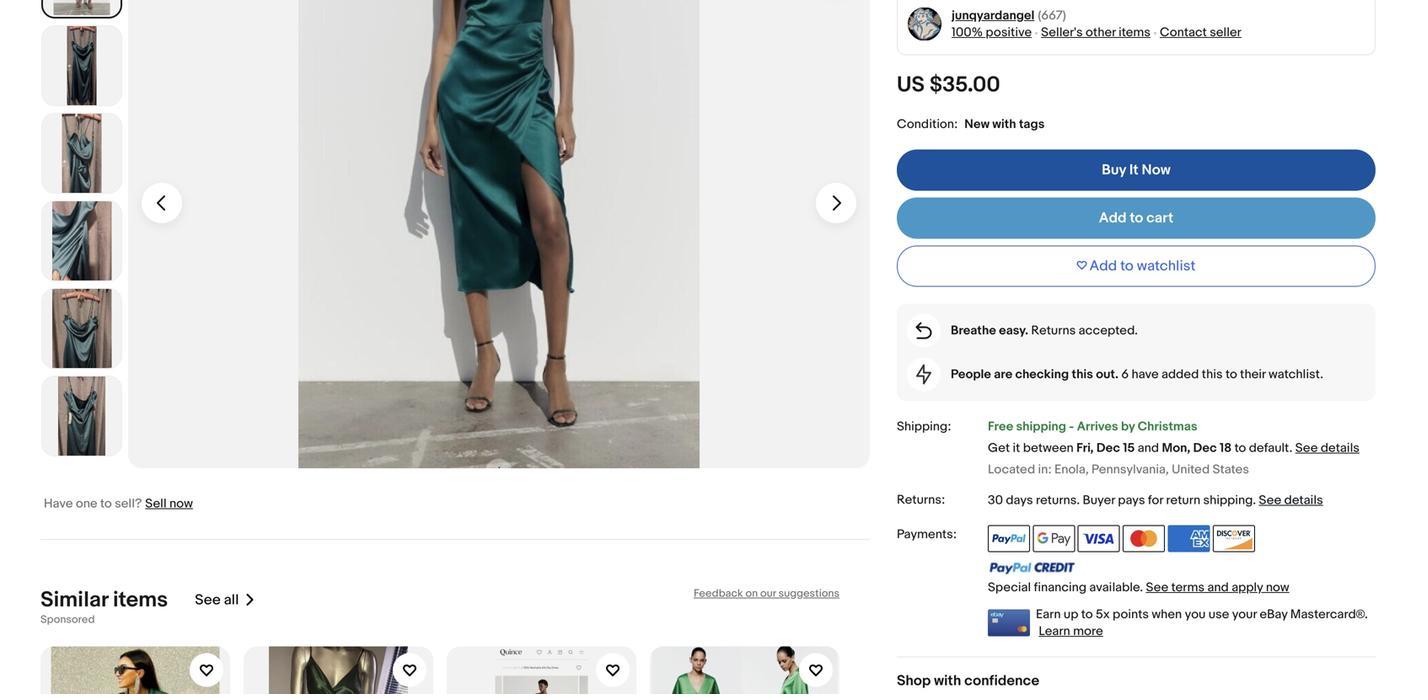 Task type: locate. For each thing, give the bounding box(es) containing it.
buy it now
[[1102, 161, 1171, 179]]

to
[[1130, 210, 1144, 227], [1121, 258, 1134, 275], [1226, 367, 1238, 382], [1235, 441, 1247, 456], [100, 497, 112, 512], [1082, 608, 1093, 623]]

have
[[1132, 367, 1159, 382]]

shipping
[[1016, 419, 1067, 435], [1204, 493, 1253, 508]]

1 horizontal spatial now
[[1266, 581, 1290, 596]]

your
[[1232, 608, 1257, 623]]

1 vertical spatial add
[[1090, 258, 1117, 275]]

and
[[1138, 441, 1159, 456], [1208, 581, 1229, 596]]

free
[[988, 419, 1014, 435]]

to right one
[[100, 497, 112, 512]]

0 horizontal spatial this
[[1072, 367, 1093, 382]]

payments:
[[897, 527, 957, 543]]

by
[[1121, 419, 1135, 435]]

contact seller
[[1160, 25, 1242, 40]]

picture 6 of 6 image
[[42, 377, 121, 456]]

1 horizontal spatial shipping
[[1204, 493, 1253, 508]]

with right shop
[[934, 673, 962, 691]]

with right new
[[993, 117, 1017, 132]]

dec left 18
[[1194, 441, 1217, 456]]

$35.00
[[930, 72, 1001, 98]]

1 vertical spatial with
[[934, 673, 962, 691]]

add
[[1099, 210, 1127, 227], [1090, 258, 1117, 275]]

sell now link
[[145, 497, 193, 512]]

add left "cart"
[[1099, 210, 1127, 227]]

ebay mastercard image
[[988, 610, 1030, 637]]

1 vertical spatial with details__icon image
[[917, 365, 932, 385]]

add to watchlist button
[[897, 246, 1376, 287]]

1 dec from the left
[[1097, 441, 1120, 456]]

1 vertical spatial see details link
[[1259, 493, 1324, 508]]

this right the "added"
[[1202, 367, 1223, 382]]

now
[[1142, 161, 1171, 179]]

for
[[1148, 493, 1164, 508]]

days
[[1006, 493, 1033, 508]]

with details__icon image
[[916, 323, 932, 339], [917, 365, 932, 385]]

. right 18
[[1290, 441, 1293, 456]]

master card image
[[1123, 526, 1165, 553]]

junqyardangel image
[[908, 7, 942, 41]]

similar
[[40, 588, 108, 614]]

to right 18
[[1235, 441, 1247, 456]]

people are checking this out. 6 have added this to their watchlist.
[[951, 367, 1324, 382]]

0 vertical spatial with
[[993, 117, 1017, 132]]

18
[[1220, 441, 1232, 456]]

contact seller link
[[1160, 25, 1242, 40]]

details down default
[[1285, 493, 1324, 508]]

buy it now link
[[897, 150, 1376, 191]]

1 vertical spatial and
[[1208, 581, 1229, 596]]

all
[[224, 592, 239, 610]]

us
[[897, 72, 925, 98]]

to inside earn up to 5x points when you use your ebay mastercard®. learn more
[[1082, 608, 1093, 623]]

details right default
[[1321, 441, 1360, 456]]

see details link
[[1296, 441, 1360, 456], [1259, 493, 1324, 508]]

items
[[1119, 25, 1151, 40], [113, 588, 168, 614]]

pays
[[1118, 493, 1145, 508]]

see inside free shipping - arrives by christmas get it between fri, dec 15 and mon, dec 18 to default . see details located in: enola, pennsylvania, united states
[[1296, 441, 1318, 456]]

and up use
[[1208, 581, 1229, 596]]

are
[[994, 367, 1013, 382]]

to left "cart"
[[1130, 210, 1144, 227]]

confidence
[[965, 673, 1040, 691]]

0 horizontal spatial .
[[1077, 493, 1080, 508]]

to left 5x
[[1082, 608, 1093, 623]]

buyer
[[1083, 493, 1115, 508]]

added
[[1162, 367, 1199, 382]]

see right default
[[1296, 441, 1318, 456]]

free shipping - arrives by christmas get it between fri, dec 15 and mon, dec 18 to default . see details located in: enola, pennsylvania, united states
[[988, 419, 1360, 478]]

with details__icon image left "people"
[[917, 365, 932, 385]]

picture 4 of 6 image
[[42, 202, 121, 281]]

details
[[1321, 441, 1360, 456], [1285, 493, 1324, 508]]

earn up to 5x points when you use your ebay mastercard®. learn more
[[1036, 608, 1368, 640]]

shipping down states
[[1204, 493, 1253, 508]]

1 horizontal spatial this
[[1202, 367, 1223, 382]]

it
[[1013, 441, 1021, 456]]

details inside free shipping - arrives by christmas get it between fri, dec 15 and mon, dec 18 to default . see details located in: enola, pennsylvania, united states
[[1321, 441, 1360, 456]]

our
[[761, 588, 776, 601]]

out.
[[1096, 367, 1119, 382]]

picture 3 of 6 image
[[42, 114, 121, 193]]

watchlist.
[[1269, 367, 1324, 382]]

0 horizontal spatial dec
[[1097, 441, 1120, 456]]

sell?
[[115, 497, 142, 512]]

it
[[1130, 161, 1139, 179]]

paypal image
[[988, 526, 1030, 553]]

to left 'watchlist'
[[1121, 258, 1134, 275]]

cart
[[1147, 210, 1174, 227]]

0 horizontal spatial and
[[1138, 441, 1159, 456]]

add inside add to watchlist button
[[1090, 258, 1117, 275]]

this left out.
[[1072, 367, 1093, 382]]

sponsored
[[40, 614, 95, 627]]

learn more link
[[1039, 624, 1104, 640]]

see details link right default
[[1296, 441, 1360, 456]]

accepted.
[[1079, 323, 1138, 339]]

30 days returns . buyer pays for return shipping . see details
[[988, 493, 1324, 508]]

add to cart
[[1099, 210, 1174, 227]]

. inside free shipping - arrives by christmas get it between fri, dec 15 and mon, dec 18 to default . see details located in: enola, pennsylvania, united states
[[1290, 441, 1293, 456]]

0 vertical spatial details
[[1321, 441, 1360, 456]]

2 horizontal spatial .
[[1290, 441, 1293, 456]]

dec left 15
[[1097, 441, 1120, 456]]

ebay
[[1260, 608, 1288, 623]]

feedback on our suggestions
[[694, 588, 840, 601]]

items right similar
[[113, 588, 168, 614]]

this
[[1072, 367, 1093, 382], [1202, 367, 1223, 382]]

1 vertical spatial details
[[1285, 493, 1324, 508]]

.
[[1290, 441, 1293, 456], [1077, 493, 1080, 508], [1253, 493, 1256, 508]]

in:
[[1038, 463, 1052, 478]]

up
[[1064, 608, 1079, 623]]

6
[[1122, 367, 1129, 382]]

between
[[1023, 441, 1074, 456]]

0 vertical spatial items
[[1119, 25, 1151, 40]]

and right 15
[[1138, 441, 1159, 456]]

add down add to cart link
[[1090, 258, 1117, 275]]

paypal credit image
[[988, 562, 1076, 575]]

shop with confidence
[[897, 673, 1040, 691]]

see
[[1296, 441, 1318, 456], [1259, 493, 1282, 508], [1146, 581, 1169, 596], [195, 592, 221, 610]]

1 vertical spatial items
[[113, 588, 168, 614]]

feedback
[[694, 588, 743, 601]]

0 vertical spatial add
[[1099, 210, 1127, 227]]

shipping inside free shipping - arrives by christmas get it between fri, dec 15 and mon, dec 18 to default . see details located in: enola, pennsylvania, united states
[[1016, 419, 1067, 435]]

seller's other items link
[[1041, 25, 1151, 40]]

special
[[988, 581, 1031, 596]]

arrives
[[1077, 419, 1119, 435]]

suggestions
[[779, 588, 840, 601]]

with details__icon image left breathe
[[916, 323, 932, 339]]

0 horizontal spatial items
[[113, 588, 168, 614]]

0 vertical spatial with details__icon image
[[916, 323, 932, 339]]

0 vertical spatial now
[[169, 497, 193, 512]]

add inside add to cart link
[[1099, 210, 1127, 227]]

tags
[[1019, 117, 1045, 132]]

with
[[993, 117, 1017, 132], [934, 673, 962, 691]]

discover image
[[1213, 526, 1255, 553]]

1 vertical spatial now
[[1266, 581, 1290, 596]]

0 vertical spatial and
[[1138, 441, 1159, 456]]

100%
[[952, 25, 983, 40]]

see left all
[[195, 592, 221, 610]]

shipping up between
[[1016, 419, 1067, 435]]

. up discover image
[[1253, 493, 1256, 508]]

see details link down default
[[1259, 493, 1324, 508]]

1 horizontal spatial with
[[993, 117, 1017, 132]]

1 horizontal spatial items
[[1119, 25, 1151, 40]]

junqyardangel link
[[952, 7, 1035, 24]]

items right the other in the top of the page
[[1119, 25, 1151, 40]]

similar items
[[40, 588, 168, 614]]

see up when
[[1146, 581, 1169, 596]]

. left buyer
[[1077, 493, 1080, 508]]

united
[[1172, 463, 1210, 478]]

5x
[[1096, 608, 1110, 623]]

100% positive
[[952, 25, 1032, 40]]

with details__icon image for people
[[917, 365, 932, 385]]

1 horizontal spatial dec
[[1194, 441, 1217, 456]]

100% positive link
[[952, 25, 1032, 40]]

now right sell
[[169, 497, 193, 512]]

0 vertical spatial shipping
[[1016, 419, 1067, 435]]

on
[[746, 588, 758, 601]]

now up ebay
[[1266, 581, 1290, 596]]

google pay image
[[1033, 526, 1075, 553]]

0 horizontal spatial shipping
[[1016, 419, 1067, 435]]



Task type: describe. For each thing, give the bounding box(es) containing it.
15
[[1123, 441, 1135, 456]]

add to watchlist
[[1090, 258, 1196, 275]]

2 this from the left
[[1202, 367, 1223, 382]]

default
[[1249, 441, 1290, 456]]

more
[[1073, 624, 1104, 640]]

to inside free shipping - arrives by christmas get it between fri, dec 15 and mon, dec 18 to default . see details located in: enola, pennsylvania, united states
[[1235, 441, 1247, 456]]

picture 2 of 6 image
[[42, 26, 121, 105]]

See all text field
[[195, 592, 239, 610]]

visa image
[[1078, 526, 1120, 553]]

get
[[988, 441, 1010, 456]]

0 vertical spatial see details link
[[1296, 441, 1360, 456]]

breathe easy. returns accepted.
[[951, 323, 1138, 339]]

states
[[1213, 463, 1250, 478]]

0 horizontal spatial with
[[934, 673, 962, 691]]

when
[[1152, 608, 1182, 623]]

1 vertical spatial shipping
[[1204, 493, 1253, 508]]

2 dec from the left
[[1194, 441, 1217, 456]]

zara green satin dress chain straps nwt size xxl - picture 1 of 6 image
[[128, 0, 870, 469]]

us $35.00
[[897, 72, 1001, 98]]

to inside add to cart link
[[1130, 210, 1144, 227]]

to inside add to watchlist button
[[1121, 258, 1134, 275]]

one
[[76, 497, 97, 512]]

their
[[1240, 367, 1266, 382]]

return
[[1166, 493, 1201, 508]]

american express image
[[1168, 526, 1210, 553]]

use
[[1209, 608, 1230, 623]]

financing
[[1034, 581, 1087, 596]]

checking
[[1016, 367, 1069, 382]]

30
[[988, 493, 1003, 508]]

1 horizontal spatial .
[[1253, 493, 1256, 508]]

with inside condition: new with tags
[[993, 117, 1017, 132]]

pennsylvania,
[[1092, 463, 1169, 478]]

seller
[[1210, 25, 1242, 40]]

1 this from the left
[[1072, 367, 1093, 382]]

see down default
[[1259, 493, 1282, 508]]

and inside free shipping - arrives by christmas get it between fri, dec 15 and mon, dec 18 to default . see details located in: enola, pennsylvania, united states
[[1138, 441, 1159, 456]]

see all
[[195, 592, 239, 610]]

located
[[988, 463, 1036, 478]]

people
[[951, 367, 991, 382]]

fri,
[[1077, 441, 1094, 456]]

junqyardangel
[[952, 8, 1035, 23]]

available.
[[1090, 581, 1143, 596]]

easy.
[[999, 323, 1029, 339]]

see terms and apply now link
[[1146, 581, 1290, 596]]

condition:
[[897, 117, 958, 132]]

enola,
[[1055, 463, 1089, 478]]

shipping:
[[897, 419, 951, 435]]

junqyardangel (667)
[[952, 8, 1066, 23]]

add for add to cart
[[1099, 210, 1127, 227]]

watchlist
[[1137, 258, 1196, 275]]

1 horizontal spatial and
[[1208, 581, 1229, 596]]

buy
[[1102, 161, 1127, 179]]

terms
[[1172, 581, 1205, 596]]

returns:
[[897, 493, 945, 508]]

special financing available. see terms and apply now
[[988, 581, 1290, 596]]

learn
[[1039, 624, 1071, 640]]

apply
[[1232, 581, 1263, 596]]

add to cart link
[[897, 198, 1376, 239]]

picture 5 of 6 image
[[42, 289, 121, 368]]

Sponsored text field
[[40, 614, 95, 627]]

new
[[965, 117, 990, 132]]

(667)
[[1038, 8, 1066, 23]]

mastercard®.
[[1291, 608, 1368, 623]]

0 horizontal spatial now
[[169, 497, 193, 512]]

points
[[1113, 608, 1149, 623]]

shop
[[897, 673, 931, 691]]

other
[[1086, 25, 1116, 40]]

to left the their
[[1226, 367, 1238, 382]]

condition: new with tags
[[897, 117, 1045, 132]]

seller's other items
[[1041, 25, 1151, 40]]

with details__icon image for breathe
[[916, 323, 932, 339]]

earn
[[1036, 608, 1061, 623]]

add for add to watchlist
[[1090, 258, 1117, 275]]

sell
[[145, 497, 167, 512]]

breathe
[[951, 323, 996, 339]]

returns
[[1036, 493, 1077, 508]]

returns
[[1031, 323, 1076, 339]]

you
[[1185, 608, 1206, 623]]

mon,
[[1162, 441, 1191, 456]]

have one to sell? sell now
[[44, 497, 193, 512]]

-
[[1069, 419, 1074, 435]]

have
[[44, 497, 73, 512]]



Task type: vqa. For each thing, say whether or not it's contained in the screenshot.
junqyardangel 'link'
yes



